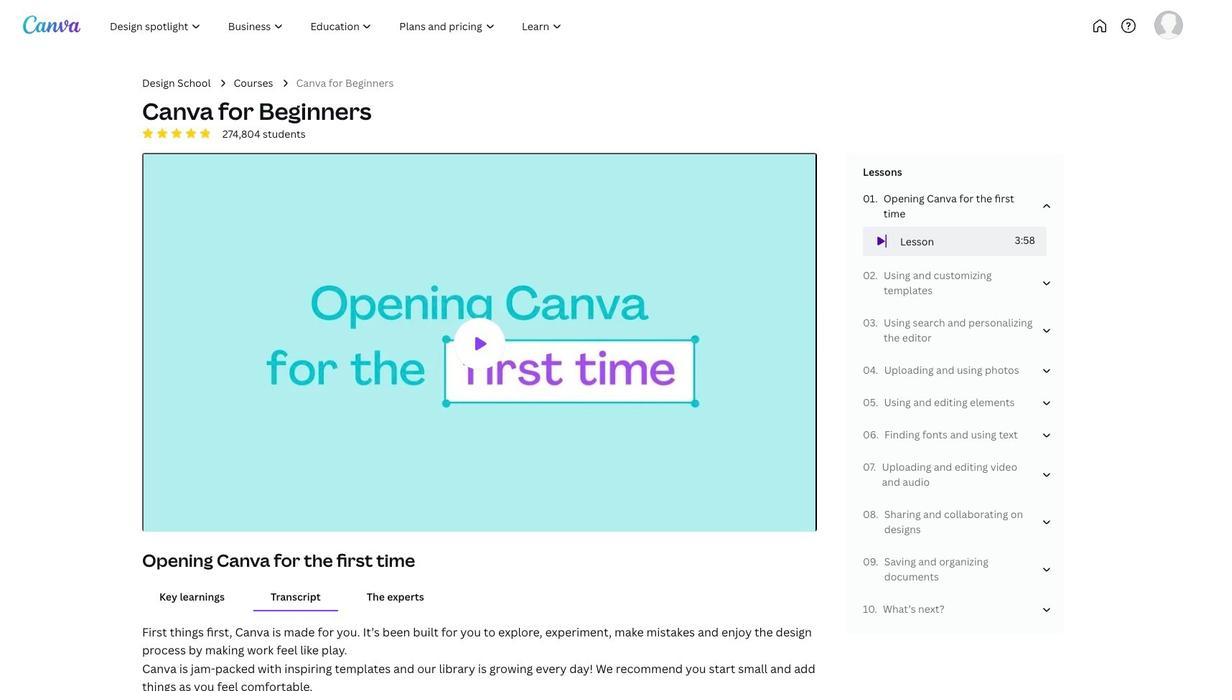 Task type: locate. For each thing, give the bounding box(es) containing it.
1.1 opening canva for the first time v2 image
[[144, 154, 816, 535]]

top level navigation element
[[98, 11, 623, 40]]



Task type: vqa. For each thing, say whether or not it's contained in the screenshot.
1.1 Opening Canva for the first time V2 Image
yes



